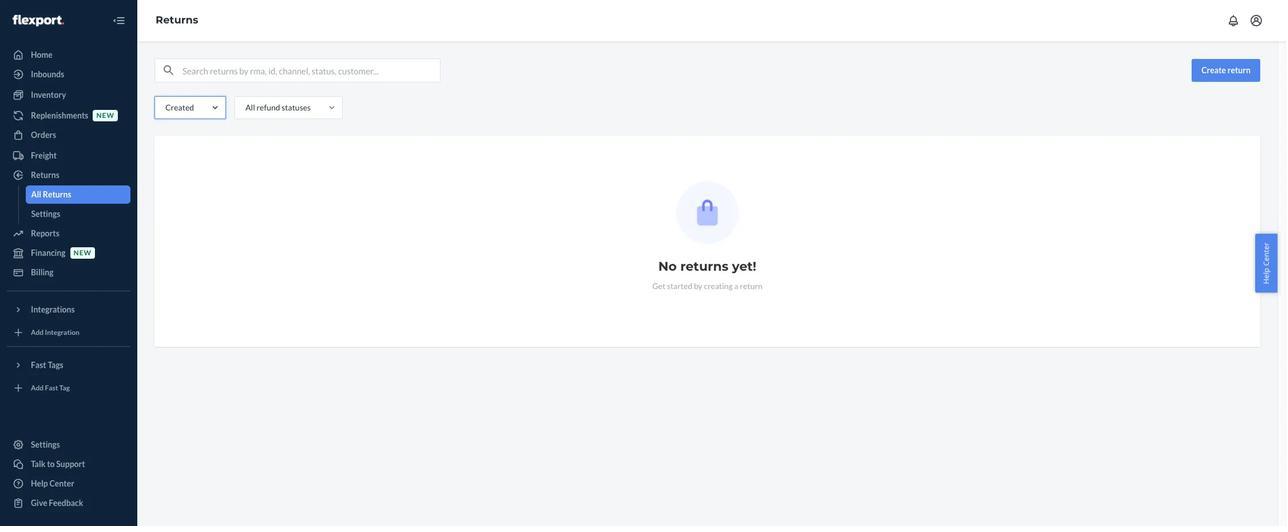 Task type: vqa. For each thing, say whether or not it's contained in the screenshot.
Give at the bottom of the page
yes



Task type: locate. For each thing, give the bounding box(es) containing it.
1 vertical spatial fast
[[45, 384, 58, 392]]

0 horizontal spatial all
[[31, 189, 41, 199]]

orders
[[31, 130, 56, 140]]

0 vertical spatial help
[[1262, 268, 1272, 284]]

1 horizontal spatial help
[[1262, 268, 1272, 284]]

0 vertical spatial center
[[1262, 242, 1272, 266]]

integrations button
[[7, 300, 131, 319]]

replenishments
[[31, 110, 88, 120]]

1 horizontal spatial all
[[246, 102, 255, 112]]

new down the reports link on the top left of the page
[[74, 249, 92, 257]]

0 horizontal spatial help center
[[31, 479, 74, 488]]

integration
[[45, 328, 80, 337]]

give
[[31, 498, 47, 508]]

settings link up support
[[7, 436, 131, 454]]

settings link
[[25, 205, 131, 223], [7, 436, 131, 454]]

1 vertical spatial all
[[31, 189, 41, 199]]

1 horizontal spatial center
[[1262, 242, 1272, 266]]

return
[[1228, 65, 1251, 75], [740, 281, 763, 291]]

fast
[[31, 360, 46, 370], [45, 384, 58, 392]]

0 vertical spatial new
[[96, 111, 114, 120]]

reports
[[31, 228, 59, 238]]

orders link
[[7, 126, 131, 144]]

0 vertical spatial return
[[1228, 65, 1251, 75]]

settings up to
[[31, 440, 60, 449]]

help
[[1262, 268, 1272, 284], [31, 479, 48, 488]]

1 horizontal spatial new
[[96, 111, 114, 120]]

2 settings from the top
[[31, 440, 60, 449]]

add
[[31, 328, 44, 337], [31, 384, 44, 392]]

0 horizontal spatial new
[[74, 249, 92, 257]]

help center button
[[1256, 234, 1278, 292]]

get
[[653, 281, 666, 291]]

1 vertical spatial help
[[31, 479, 48, 488]]

1 vertical spatial new
[[74, 249, 92, 257]]

open account menu image
[[1250, 14, 1264, 27]]

add fast tag link
[[7, 379, 131, 397]]

all
[[246, 102, 255, 112], [31, 189, 41, 199]]

all for all returns
[[31, 189, 41, 199]]

center
[[1262, 242, 1272, 266], [49, 479, 74, 488]]

tags
[[48, 360, 63, 370]]

returns link
[[156, 14, 198, 26], [7, 166, 131, 184]]

new for financing
[[74, 249, 92, 257]]

0 vertical spatial returns link
[[156, 14, 198, 26]]

2 add from the top
[[31, 384, 44, 392]]

0 horizontal spatial center
[[49, 479, 74, 488]]

inbounds
[[31, 69, 64, 79]]

0 horizontal spatial return
[[740, 281, 763, 291]]

settings link down all returns link on the left of page
[[25, 205, 131, 223]]

no
[[659, 259, 677, 274]]

0 vertical spatial add
[[31, 328, 44, 337]]

all down freight
[[31, 189, 41, 199]]

all refund statuses
[[246, 102, 311, 112]]

reports link
[[7, 224, 131, 243]]

1 vertical spatial add
[[31, 384, 44, 392]]

0 vertical spatial fast
[[31, 360, 46, 370]]

1 vertical spatial center
[[49, 479, 74, 488]]

add down fast tags at the left bottom of page
[[31, 384, 44, 392]]

0 vertical spatial settings
[[31, 209, 60, 219]]

return right the create
[[1228, 65, 1251, 75]]

1 horizontal spatial return
[[1228, 65, 1251, 75]]

fast left tag
[[45, 384, 58, 392]]

financing
[[31, 248, 66, 258]]

all left refund
[[246, 102, 255, 112]]

empty list image
[[677, 181, 739, 244]]

new for replenishments
[[96, 111, 114, 120]]

help inside button
[[1262, 268, 1272, 284]]

open notifications image
[[1227, 14, 1241, 27]]

all for all refund statuses
[[246, 102, 255, 112]]

0 vertical spatial all
[[246, 102, 255, 112]]

1 horizontal spatial help center
[[1262, 242, 1272, 284]]

return right a
[[740, 281, 763, 291]]

0 vertical spatial help center
[[1262, 242, 1272, 284]]

yet!
[[732, 259, 757, 274]]

0 vertical spatial returns
[[156, 14, 198, 26]]

return inside button
[[1228, 65, 1251, 75]]

add for add fast tag
[[31, 384, 44, 392]]

new
[[96, 111, 114, 120], [74, 249, 92, 257]]

Search returns by rma, id, channel, status, customer... text field
[[183, 59, 440, 82]]

statuses
[[282, 102, 311, 112]]

returns
[[156, 14, 198, 26], [31, 170, 59, 180], [43, 189, 71, 199]]

fast inside dropdown button
[[31, 360, 46, 370]]

feedback
[[49, 498, 83, 508]]

new up orders link
[[96, 111, 114, 120]]

help center link
[[7, 474, 131, 493]]

1 settings from the top
[[31, 209, 60, 219]]

1 add from the top
[[31, 328, 44, 337]]

1 vertical spatial settings
[[31, 440, 60, 449]]

0 horizontal spatial returns link
[[7, 166, 131, 184]]

help center
[[1262, 242, 1272, 284], [31, 479, 74, 488]]

created
[[165, 102, 194, 112]]

settings up reports
[[31, 209, 60, 219]]

refund
[[257, 102, 280, 112]]

fast left tags
[[31, 360, 46, 370]]

settings
[[31, 209, 60, 219], [31, 440, 60, 449]]

add left integration
[[31, 328, 44, 337]]



Task type: describe. For each thing, give the bounding box(es) containing it.
billing
[[31, 267, 54, 277]]

create
[[1202, 65, 1227, 75]]

center inside button
[[1262, 242, 1272, 266]]

all returns
[[31, 189, 71, 199]]

1 vertical spatial returns link
[[7, 166, 131, 184]]

inbounds link
[[7, 65, 131, 84]]

fast tags button
[[7, 356, 131, 374]]

get started by creating a return
[[653, 281, 763, 291]]

talk to support
[[31, 459, 85, 469]]

no returns yet!
[[659, 259, 757, 274]]

give feedback
[[31, 498, 83, 508]]

add for add integration
[[31, 328, 44, 337]]

a
[[735, 281, 739, 291]]

0 vertical spatial settings link
[[25, 205, 131, 223]]

inventory link
[[7, 86, 131, 104]]

1 horizontal spatial returns link
[[156, 14, 198, 26]]

give feedback button
[[7, 494, 131, 512]]

create return button
[[1192, 59, 1261, 82]]

add fast tag
[[31, 384, 70, 392]]

creating
[[704, 281, 733, 291]]

to
[[47, 459, 55, 469]]

close navigation image
[[112, 14, 126, 27]]

all returns link
[[25, 185, 131, 204]]

fast tags
[[31, 360, 63, 370]]

1 vertical spatial settings link
[[7, 436, 131, 454]]

1 vertical spatial return
[[740, 281, 763, 291]]

inventory
[[31, 90, 66, 100]]

flexport logo image
[[13, 15, 64, 26]]

tag
[[59, 384, 70, 392]]

create return
[[1202, 65, 1251, 75]]

billing link
[[7, 263, 131, 282]]

help center inside button
[[1262, 242, 1272, 284]]

1 vertical spatial help center
[[31, 479, 74, 488]]

2 vertical spatial returns
[[43, 189, 71, 199]]

freight link
[[7, 147, 131, 165]]

returns
[[681, 259, 729, 274]]

talk
[[31, 459, 45, 469]]

support
[[56, 459, 85, 469]]

started
[[667, 281, 693, 291]]

0 horizontal spatial help
[[31, 479, 48, 488]]

by
[[694, 281, 703, 291]]

add integration
[[31, 328, 80, 337]]

1 vertical spatial returns
[[31, 170, 59, 180]]

add integration link
[[7, 323, 131, 342]]

integrations
[[31, 305, 75, 314]]

home
[[31, 50, 53, 60]]

freight
[[31, 151, 57, 160]]

home link
[[7, 46, 131, 64]]

talk to support button
[[7, 455, 131, 473]]



